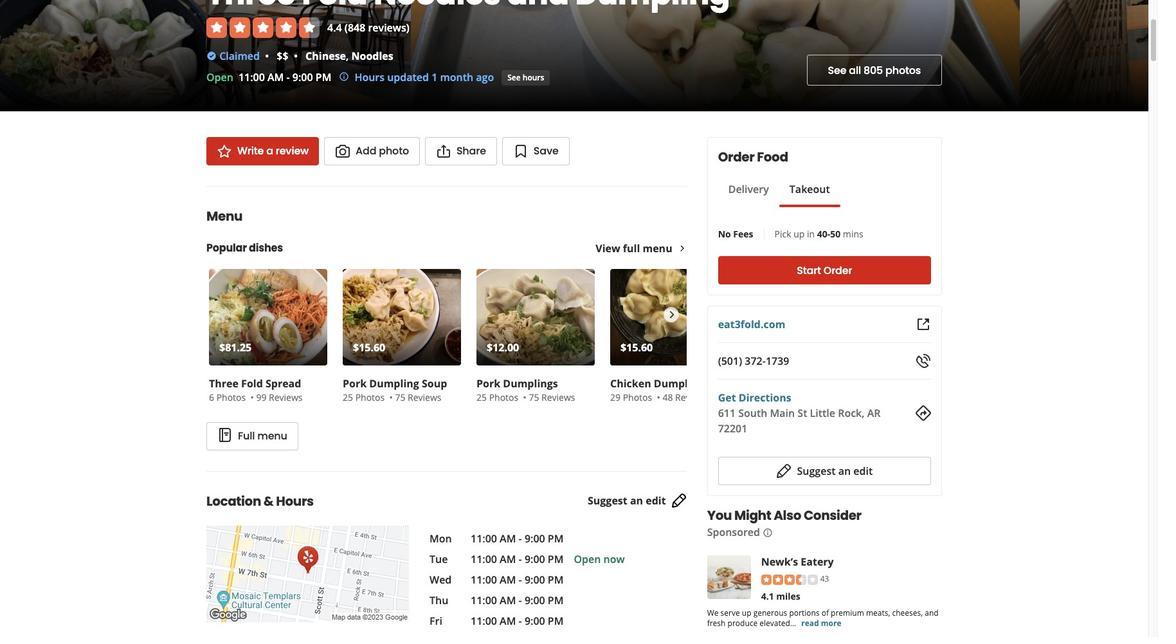 Task type: locate. For each thing, give the bounding box(es) containing it.
add photo
[[356, 143, 409, 158]]

thu
[[430, 593, 449, 607]]

25
[[343, 391, 353, 403], [477, 391, 487, 403]]

edit up consider
[[854, 464, 873, 478]]

1 horizontal spatial $15.60
[[621, 340, 653, 355]]

up left 'in'
[[794, 228, 805, 240]]

hours
[[523, 72, 545, 83]]

0 horizontal spatial pork
[[343, 376, 367, 391]]

pork inside pork dumpling soup 25 photos
[[343, 376, 367, 391]]

three
[[209, 376, 239, 391]]

edit inside suggest an edit link
[[646, 494, 666, 508]]

1 horizontal spatial suggest
[[798, 464, 836, 478]]

dumpling for pork
[[370, 376, 419, 391]]

2 pork from the left
[[477, 376, 501, 391]]

add
[[356, 143, 377, 158]]

dumpling inside chicken dumpling soup 29 photos
[[654, 376, 704, 391]]

map image
[[207, 526, 409, 622]]

0 vertical spatial order
[[719, 148, 755, 166]]

photos inside pork dumpling soup 25 photos
[[356, 391, 385, 403]]

1 25 from the left
[[343, 391, 353, 403]]

1 vertical spatial edit
[[646, 494, 666, 508]]

no
[[719, 228, 731, 240]]

4 reviews from the left
[[676, 391, 709, 403]]

suggest right 24 pencil v2 icon
[[798, 464, 836, 478]]

-
[[287, 70, 290, 84], [519, 531, 522, 546], [519, 552, 522, 566], [519, 573, 522, 587], [519, 593, 522, 607], [519, 614, 522, 628]]

0 vertical spatial open
[[207, 70, 234, 84]]

1 vertical spatial open
[[574, 552, 601, 566]]

eatery
[[801, 555, 834, 569]]

(501) 372-1739
[[719, 354, 790, 368]]

open inside location & hours element
[[574, 552, 601, 566]]

0 horizontal spatial $15.60
[[353, 340, 386, 355]]

24 directions v2 image
[[916, 405, 932, 421]]

photos inside three fold spread 6 photos
[[217, 391, 246, 403]]

consider
[[804, 506, 862, 524]]

photo of three fold noodles and dumpling - little rock, ar, us. image
[[0, 0, 206, 111]]

pm
[[316, 70, 332, 84], [548, 531, 564, 546], [548, 552, 564, 566], [548, 573, 564, 587], [548, 593, 564, 607], [548, 614, 564, 628]]

5 11:00 am - 9:00 pm from the top
[[471, 614, 564, 628]]

11:00 for wed
[[471, 573, 497, 587]]

4 11:00 am - 9:00 pm from the top
[[471, 593, 564, 607]]

2 25 from the left
[[477, 391, 487, 403]]

photos for three
[[217, 391, 246, 403]]

1 horizontal spatial 25
[[477, 391, 487, 403]]

pork
[[343, 376, 367, 391], [477, 376, 501, 391]]

newk's
[[762, 555, 799, 569]]

soup for pork dumpling soup
[[422, 376, 447, 391]]

1 $15.60 from the left
[[353, 340, 386, 355]]

4.4 (848 reviews)
[[328, 21, 410, 35]]

pork dumpling soup image
[[343, 269, 461, 365]]

0 horizontal spatial 75
[[395, 391, 406, 403]]

75 reviews for dumpling
[[395, 391, 442, 403]]

- for thu
[[519, 593, 522, 607]]

photos inside chicken dumpling soup 29 photos
[[623, 391, 653, 403]]

read more
[[802, 618, 842, 629]]

order up delivery
[[719, 148, 755, 166]]

24 star v2 image
[[217, 143, 232, 159]]

24 menu v2 image
[[217, 428, 233, 443]]

am for fri
[[500, 614, 516, 628]]

11:00 right fri
[[471, 614, 497, 628]]

see left all at the right top of the page
[[828, 63, 847, 78]]

tue
[[430, 552, 448, 566]]

see left hours
[[508, 72, 521, 83]]

9:00 for tue
[[525, 552, 545, 566]]

0 vertical spatial suggest
[[798, 464, 836, 478]]

save
[[534, 143, 559, 158]]

11:00 right thu
[[471, 593, 497, 607]]

0 horizontal spatial see
[[508, 72, 521, 83]]

cheeses,
[[893, 607, 923, 618]]

hours right &
[[276, 492, 314, 510]]

0 horizontal spatial an
[[631, 494, 644, 508]]

1 vertical spatial suggest an edit
[[588, 494, 666, 508]]

suggest up now
[[588, 494, 628, 508]]

open left now
[[574, 552, 601, 566]]

11:00 am - 9:00 pm for tue
[[471, 552, 564, 566]]

chicken dumpling soup 29 photos
[[611, 376, 732, 403]]

2 reviews from the left
[[408, 391, 442, 403]]

start order button
[[719, 256, 932, 284]]

1 pork from the left
[[343, 376, 367, 391]]

9:00
[[293, 70, 313, 84], [525, 531, 545, 546], [525, 552, 545, 566], [525, 573, 545, 587], [525, 593, 545, 607], [525, 614, 545, 628]]

full menu link
[[207, 422, 298, 450]]

2 soup from the left
[[707, 376, 732, 391]]

14 chevron right outline image
[[678, 244, 687, 253]]

an
[[839, 464, 851, 478], [631, 494, 644, 508]]

1 vertical spatial order
[[824, 263, 853, 278]]

0 vertical spatial up
[[794, 228, 805, 240]]

menu left '14 chevron right outline' icon
[[643, 241, 673, 255]]

review
[[276, 143, 309, 158]]

3 reviews from the left
[[542, 391, 576, 403]]

$12.00
[[487, 340, 519, 355]]

open down 16 claim filled v2 icon
[[207, 70, 234, 84]]

0 horizontal spatial suggest
[[588, 494, 628, 508]]

of
[[822, 607, 829, 618]]

see for see hours
[[508, 72, 521, 83]]

75 for dumplings
[[529, 391, 539, 403]]

1 horizontal spatial open
[[574, 552, 601, 566]]

pm for tue
[[548, 552, 564, 566]]

16 info v2 image
[[339, 71, 350, 82]]

see inside 'link'
[[508, 72, 521, 83]]

an inside button
[[839, 464, 851, 478]]

hours updated 1 month ago
[[355, 70, 494, 84]]

25 inside pork dumpling soup 25 photos
[[343, 391, 353, 403]]

we serve up generous portions of premium meats, cheeses, and fresh produce elevated…
[[708, 607, 939, 629]]

1 vertical spatial menu
[[258, 429, 287, 443]]

we
[[708, 607, 719, 618]]

1 photos from the left
[[217, 391, 246, 403]]

1 horizontal spatial pork
[[477, 376, 501, 391]]

1 horizontal spatial order
[[824, 263, 853, 278]]

24 save outline v2 image
[[513, 143, 529, 159]]

2 75 reviews from the left
[[529, 391, 576, 403]]

start
[[797, 263, 822, 278]]

$15.60 up pork dumpling soup 25 photos
[[353, 340, 386, 355]]

tab list
[[719, 181, 841, 207]]

99 reviews
[[256, 391, 303, 403]]

three fold spread 6 photos
[[209, 376, 301, 403]]

24 phone v2 image
[[916, 353, 932, 369]]

1 75 reviews from the left
[[395, 391, 442, 403]]

suggest an edit button
[[719, 457, 932, 485]]

photo of three fold noodles and dumpling - little rock, ar, us. interior image
[[1020, 0, 1159, 111]]

premium
[[831, 607, 865, 618]]

view full menu link
[[596, 241, 687, 255]]

0 vertical spatial hours
[[355, 70, 385, 84]]

more
[[822, 618, 842, 629]]

see for see all 805 photos
[[828, 63, 847, 78]]

add photo link
[[324, 137, 420, 165]]

0 vertical spatial suggest an edit
[[798, 464, 873, 478]]

2 dumpling from the left
[[654, 376, 704, 391]]

photos for chicken
[[623, 391, 653, 403]]

an up consider
[[839, 464, 851, 478]]

0 horizontal spatial up
[[742, 607, 752, 618]]

6
[[209, 391, 214, 403]]

photo of three fold noodles and dumpling - little rock, ar, us. seating area image
[[206, 0, 411, 111]]

3 photos from the left
[[489, 391, 519, 403]]

hours down noodles link
[[355, 70, 385, 84]]

order right start
[[824, 263, 853, 278]]

0 horizontal spatial suggest an edit
[[588, 494, 666, 508]]

photo of three fold noodles and dumpling - little rock, ar, us. half and half dumplings and noodles with pork.. amazing good! image
[[411, 0, 1020, 111]]

0 horizontal spatial open
[[207, 70, 234, 84]]

soup
[[422, 376, 447, 391], [707, 376, 732, 391]]

see all 805 photos
[[828, 63, 921, 78]]

0 horizontal spatial edit
[[646, 494, 666, 508]]

newk's eatery link
[[762, 555, 834, 569]]

24 share v2 image
[[436, 143, 452, 159]]

1 horizontal spatial menu
[[643, 241, 673, 255]]

$15.60 for chicken
[[621, 340, 653, 355]]

99
[[256, 391, 267, 403]]

1 horizontal spatial hours
[[355, 70, 385, 84]]

2 11:00 am - 9:00 pm from the top
[[471, 552, 564, 566]]

start order
[[797, 263, 853, 278]]

1 horizontal spatial an
[[839, 464, 851, 478]]

full menu
[[238, 429, 287, 443]]

open 11:00 am - 9:00 pm
[[207, 70, 332, 84]]

rock,
[[838, 406, 865, 420]]

am for thu
[[500, 593, 516, 607]]

see hours link
[[502, 70, 550, 86]]

am
[[268, 70, 284, 84], [500, 531, 516, 546], [500, 552, 516, 566], [500, 573, 516, 587], [500, 593, 516, 607], [500, 614, 516, 628]]

photos inside 'pork dumplings 25 photos'
[[489, 391, 519, 403]]

$15.60 up 'chicken'
[[621, 340, 653, 355]]

0 vertical spatial an
[[839, 464, 851, 478]]

pm for thu
[[548, 593, 564, 607]]

11:00 right tue
[[471, 552, 497, 566]]

(848 reviews) link
[[345, 21, 410, 35]]

1 dumpling from the left
[[370, 376, 419, 391]]

1 horizontal spatial up
[[794, 228, 805, 240]]

an inside location & hours element
[[631, 494, 644, 508]]

1 soup from the left
[[422, 376, 447, 391]]

in
[[807, 228, 815, 240]]

50
[[831, 228, 841, 240]]

edit left 24 pencil v2 image
[[646, 494, 666, 508]]

tab list containing delivery
[[719, 181, 841, 207]]

75
[[395, 391, 406, 403], [529, 391, 539, 403]]

9:00 for mon
[[525, 531, 545, 546]]

11:00 down claimed
[[239, 70, 265, 84]]

mon
[[430, 531, 452, 546]]

1 horizontal spatial 75 reviews
[[529, 391, 576, 403]]

pm for wed
[[548, 573, 564, 587]]

1 horizontal spatial soup
[[707, 376, 732, 391]]

edit inside suggest an edit button
[[854, 464, 873, 478]]

full
[[623, 241, 640, 255]]

2 photos from the left
[[356, 391, 385, 403]]

location & hours element
[[186, 471, 708, 637]]

suggest an edit link
[[588, 493, 687, 508]]

suggest an edit left 24 pencil v2 image
[[588, 494, 666, 508]]

1 horizontal spatial edit
[[854, 464, 873, 478]]

soup inside chicken dumpling soup 29 photos
[[707, 376, 732, 391]]

reviews for pork dumplings
[[542, 391, 576, 403]]

372-
[[745, 354, 766, 368]]

food
[[757, 148, 789, 166]]

fold
[[241, 376, 263, 391]]

soup for chicken dumpling soup
[[707, 376, 732, 391]]

11:00 right mon
[[471, 531, 497, 546]]

- for wed
[[519, 573, 522, 587]]

dumpling inside pork dumpling soup 25 photos
[[370, 376, 419, 391]]

0 horizontal spatial 25
[[343, 391, 353, 403]]

chicken
[[611, 376, 652, 391]]

pork dumplings 25 photos
[[477, 376, 558, 403]]

menu right full
[[258, 429, 287, 443]]

11:00 right wed at the bottom of the page
[[471, 573, 497, 587]]

4 photos from the left
[[623, 391, 653, 403]]

three fold spread image
[[209, 269, 328, 365]]

1 vertical spatial up
[[742, 607, 752, 618]]

up right the serve
[[742, 607, 752, 618]]

1 horizontal spatial see
[[828, 63, 847, 78]]

see
[[828, 63, 847, 78], [508, 72, 521, 83]]

3 11:00 am - 9:00 pm from the top
[[471, 573, 564, 587]]

11:00
[[239, 70, 265, 84], [471, 531, 497, 546], [471, 552, 497, 566], [471, 573, 497, 587], [471, 593, 497, 607], [471, 614, 497, 628]]

and
[[925, 607, 939, 618]]

suggest an edit up consider
[[798, 464, 873, 478]]

0 horizontal spatial menu
[[258, 429, 287, 443]]

2 $15.60 from the left
[[621, 340, 653, 355]]

0 horizontal spatial dumpling
[[370, 376, 419, 391]]

1 vertical spatial an
[[631, 494, 644, 508]]

menu
[[643, 241, 673, 255], [258, 429, 287, 443]]

suggest an edit inside location & hours element
[[588, 494, 666, 508]]

1 vertical spatial hours
[[276, 492, 314, 510]]

photos
[[217, 391, 246, 403], [356, 391, 385, 403], [489, 391, 519, 403], [623, 391, 653, 403]]

1 horizontal spatial dumpling
[[654, 376, 704, 391]]

up inside we serve up generous portions of premium meats, cheeses, and fresh produce elevated…
[[742, 607, 752, 618]]

1 11:00 am - 9:00 pm from the top
[[471, 531, 564, 546]]

0 horizontal spatial soup
[[422, 376, 447, 391]]

get directions 611 south main st little rock, ar 72201
[[719, 391, 881, 436]]

soup inside pork dumpling soup 25 photos
[[422, 376, 447, 391]]

9:00 for fri
[[525, 614, 545, 628]]

0 vertical spatial edit
[[854, 464, 873, 478]]

now
[[604, 552, 625, 566]]

pork inside 'pork dumplings 25 photos'
[[477, 376, 501, 391]]

0 horizontal spatial 75 reviews
[[395, 391, 442, 403]]

16 info v2 image
[[763, 528, 773, 538]]

1 horizontal spatial 75
[[529, 391, 539, 403]]

edit
[[854, 464, 873, 478], [646, 494, 666, 508]]

1 reviews from the left
[[269, 391, 303, 403]]

read
[[802, 618, 820, 629]]

29
[[611, 391, 621, 403]]

(848
[[345, 21, 366, 35]]

an left 24 pencil v2 image
[[631, 494, 644, 508]]

2 75 from the left
[[529, 391, 539, 403]]

1 75 from the left
[[395, 391, 406, 403]]

1 horizontal spatial suggest an edit
[[798, 464, 873, 478]]

chicken dumpling soup image
[[611, 269, 729, 365]]

1 vertical spatial suggest
[[588, 494, 628, 508]]

chinese , noodles
[[306, 49, 394, 63]]

75 reviews for dumplings
[[529, 391, 576, 403]]

- for mon
[[519, 531, 522, 546]]

24 external link v2 image
[[916, 317, 932, 332]]

save button
[[502, 137, 570, 165]]



Task type: vqa. For each thing, say whether or not it's contained in the screenshot.
Photo of Three Fold Noodles and Dumpling - Little Rock, AR, US. Half and half dumplings and noodles with pork.. amazing good!
yes



Task type: describe. For each thing, give the bounding box(es) containing it.
pick
[[775, 228, 792, 240]]

popular
[[207, 241, 247, 255]]

75 for dumpling
[[395, 391, 406, 403]]

72201
[[719, 421, 748, 436]]

$15.60 for pork
[[353, 340, 386, 355]]

11:00 for fri
[[471, 614, 497, 628]]

main
[[771, 406, 795, 420]]

get
[[719, 391, 737, 405]]

reviews)
[[368, 21, 410, 35]]

reviews for chicken dumpling soup
[[676, 391, 709, 403]]

read more link
[[802, 618, 842, 629]]

chinese
[[306, 49, 346, 63]]

dishes
[[249, 241, 283, 255]]

updated
[[387, 70, 429, 84]]

menu element
[[186, 186, 732, 450]]

takeout tab panel
[[719, 207, 841, 212]]

25 inside 'pork dumplings 25 photos'
[[477, 391, 487, 403]]

3.5 star rating image
[[762, 574, 818, 585]]

0 horizontal spatial hours
[[276, 492, 314, 510]]

4.1 miles
[[762, 590, 801, 602]]

11:00 am - 9:00 pm for mon
[[471, 531, 564, 546]]

noodles
[[352, 49, 394, 63]]

produce
[[728, 618, 758, 629]]

suggest inside button
[[798, 464, 836, 478]]

no fees
[[719, 228, 754, 240]]

ar
[[868, 406, 881, 420]]

wed
[[430, 573, 452, 587]]

48 reviews
[[663, 391, 709, 403]]

portions
[[790, 607, 820, 618]]

24 pencil v2 image
[[672, 493, 687, 508]]

am for wed
[[500, 573, 516, 587]]

might
[[735, 506, 772, 524]]

4.4 star rating image
[[207, 17, 320, 38]]

mins
[[843, 228, 864, 240]]

pork dumpling soup 25 photos
[[343, 376, 447, 403]]

write a review
[[237, 143, 309, 158]]

dumplings
[[503, 376, 558, 391]]

11:00 am - 9:00 pm for wed
[[471, 573, 564, 587]]

previous image
[[214, 307, 229, 322]]

photos for pork
[[356, 391, 385, 403]]

all
[[850, 63, 862, 78]]

chinese link
[[306, 49, 346, 63]]

reviews for three fold spread
[[269, 391, 303, 403]]

you
[[708, 506, 732, 524]]

share button
[[425, 137, 497, 165]]

pm for fri
[[548, 614, 564, 628]]

,
[[346, 49, 349, 63]]

fresh
[[708, 618, 726, 629]]

48
[[663, 391, 673, 403]]

pork dumplings image
[[477, 269, 595, 365]]

spread
[[266, 376, 301, 391]]

1739
[[766, 354, 790, 368]]

menu inside "link"
[[258, 429, 287, 443]]

- for fri
[[519, 614, 522, 628]]

also
[[774, 506, 802, 524]]

next image
[[664, 307, 679, 322]]

little
[[810, 406, 836, 420]]

generous
[[754, 607, 788, 618]]

fri
[[430, 614, 443, 628]]

newk's eatery
[[762, 555, 834, 569]]

newk's eatery image
[[708, 555, 751, 599]]

photo
[[379, 143, 409, 158]]

view
[[596, 241, 621, 255]]

ago
[[476, 70, 494, 84]]

delivery
[[729, 182, 769, 196]]

photos
[[886, 63, 921, 78]]

fees
[[734, 228, 754, 240]]

suggest an edit inside button
[[798, 464, 873, 478]]

dumpling for chicken
[[654, 376, 704, 391]]

am for mon
[[500, 531, 516, 546]]

sponsored
[[708, 525, 761, 539]]

pick up in 40-50 mins
[[775, 228, 864, 240]]

location
[[207, 492, 261, 510]]

4.1
[[762, 590, 774, 602]]

11:00 for tue
[[471, 552, 497, 566]]

order inside button
[[824, 263, 853, 278]]

suggest inside location & hours element
[[588, 494, 628, 508]]

see hours
[[508, 72, 545, 83]]

noodles link
[[352, 49, 394, 63]]

- for tue
[[519, 552, 522, 566]]

11:00 for mon
[[471, 531, 497, 546]]

miles
[[777, 590, 801, 602]]

611
[[719, 406, 736, 420]]

11:00 am - 9:00 pm for thu
[[471, 593, 564, 607]]

reviews for pork dumpling soup
[[408, 391, 442, 403]]

11:00 for thu
[[471, 593, 497, 607]]

16 claim filled v2 image
[[207, 51, 217, 61]]

9:00 for thu
[[525, 593, 545, 607]]

claimed
[[220, 49, 260, 63]]

24 pencil v2 image
[[777, 463, 792, 479]]

pork for pork dumpling soup
[[343, 376, 367, 391]]

(501)
[[719, 354, 743, 368]]

eat3fold.com link
[[719, 317, 786, 331]]

month
[[440, 70, 474, 84]]

24 camera v2 image
[[335, 143, 351, 159]]

1
[[432, 70, 438, 84]]

view full menu
[[596, 241, 673, 255]]

hours inside info alert
[[355, 70, 385, 84]]

am for tue
[[500, 552, 516, 566]]

$81.25
[[219, 340, 252, 355]]

pork for pork dumplings
[[477, 376, 501, 391]]

see all 805 photos link
[[807, 55, 943, 86]]

open for open 11:00 am - 9:00 pm
[[207, 70, 234, 84]]

805
[[864, 63, 884, 78]]

0 horizontal spatial order
[[719, 148, 755, 166]]

pm for mon
[[548, 531, 564, 546]]

elevated…
[[760, 618, 797, 629]]

order food
[[719, 148, 789, 166]]

info alert
[[339, 69, 494, 85]]

location & hours
[[207, 492, 314, 510]]

open for open now
[[574, 552, 601, 566]]

0 vertical spatial menu
[[643, 241, 673, 255]]

11:00 am - 9:00 pm for fri
[[471, 614, 564, 628]]

get directions link
[[719, 391, 792, 405]]

9:00 for wed
[[525, 573, 545, 587]]



